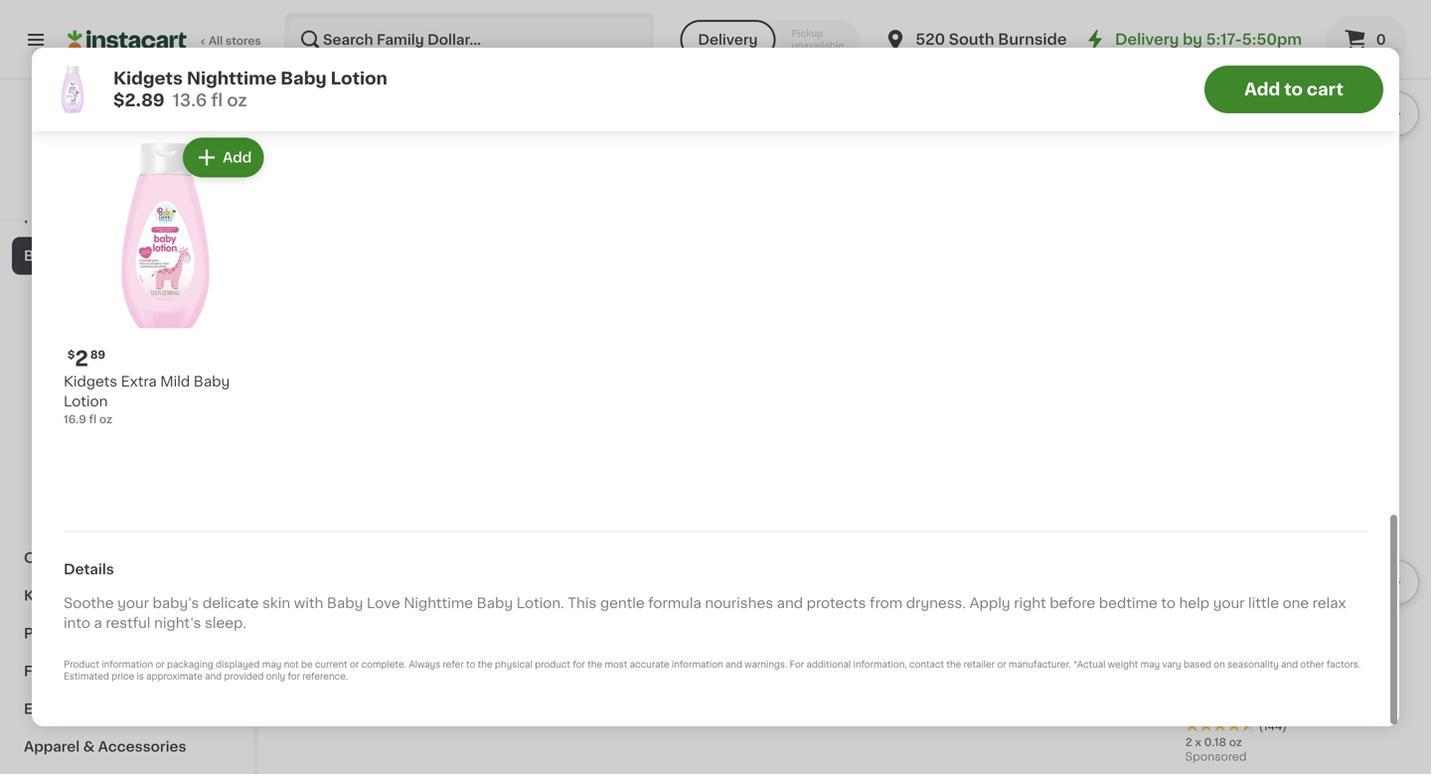 Task type: vqa. For each thing, say whether or not it's contained in the screenshot.
ready associated with Tops Markets
no



Task type: locate. For each thing, give the bounding box(es) containing it.
to inside the add to cart button
[[1285, 81, 1303, 98]]

information,
[[854, 661, 907, 670]]

for right product
[[573, 661, 585, 670]]

$ inside $ 8 69
[[746, 143, 753, 154]]

1 fsa/hsa from the left
[[744, 611, 795, 622]]

0 vertical spatial lotion
[[331, 70, 388, 87]]

related items
[[64, 80, 217, 100]]

0 horizontal spatial fl
[[89, 414, 97, 425]]

2 drops from the left
[[1127, 660, 1170, 673]]

baby left lotion.
[[477, 597, 513, 611]]

to inside soothe your baby's delicate skin with baby love nighttime baby lotion. this gentle formula nourishes and protects from dryness. apply right before bedtime to help your little one relax into a restful night's sleep.
[[1162, 597, 1176, 611]]

& left craft
[[73, 551, 84, 565]]

current
[[315, 661, 348, 670]]

0 vertical spatial to
[[1285, 81, 1303, 98]]

lotion up 16.9 at the bottom left of page
[[64, 395, 108, 408]]

0 button
[[1326, 16, 1408, 64]]

delivery for delivery
[[698, 33, 758, 47]]

oz for 16.9
[[99, 414, 112, 425]]

2 horizontal spatial fsa/hsa
[[1188, 611, 1239, 622]]

mild
[[160, 375, 190, 389]]

None search field
[[284, 12, 655, 68]]

refer
[[443, 661, 464, 670]]

lotion inside kidgets nighttime baby lotion $2.89 13.6 fl oz
[[331, 70, 388, 87]]

concentrated down protects
[[804, 660, 902, 673]]

your right 'help'
[[1214, 597, 1245, 611]]

$ inside $ 13 79
[[1190, 143, 1197, 154]]

additional
[[807, 661, 851, 670]]

& up '89' on the top of page
[[94, 325, 105, 339]]

extra
[[121, 375, 157, 389]]

1 vertical spatial oz
[[99, 414, 112, 425]]

& left gift
[[66, 627, 78, 641]]

items
[[154, 80, 217, 100]]

add inside add 'button'
[[223, 151, 252, 165]]

1 vertical spatial fl
[[89, 414, 97, 425]]

520
[[916, 32, 946, 47]]

fsa/hsa down apply in the bottom of the page
[[966, 611, 1017, 622]]

oz right 13.6
[[227, 92, 247, 109]]

0 vertical spatial item carousel region
[[298, 0, 1420, 329]]

1 your from the left
[[117, 597, 149, 611]]

kidgets nighttime baby lotion $2.89 13.6 fl oz
[[113, 70, 388, 109]]

0 horizontal spatial to
[[466, 661, 476, 670]]

★★★★★
[[1186, 718, 1255, 732], [1186, 718, 1255, 732]]

2 vertical spatial kidgets
[[520, 660, 574, 673]]

fl right 13.6
[[211, 92, 223, 109]]

nighttime inside soothe your baby's delicate skin with baby love nighttime baby lotion. this gentle formula nourishes and protects from dryness. apply right before bedtime to help your little one relax into a restful night's sleep.
[[404, 597, 473, 611]]

nighttime down all stores
[[187, 70, 277, 87]]

&
[[94, 325, 105, 339], [90, 362, 101, 376], [115, 400, 126, 414], [73, 551, 84, 565], [66, 627, 78, 641], [1294, 660, 1305, 673], [83, 740, 95, 754]]

0 vertical spatial fl
[[211, 92, 223, 109]]

add for add
[[223, 151, 252, 165]]

0 horizontal spatial product group
[[64, 134, 268, 427]]

on
[[1214, 661, 1226, 670]]

0 horizontal spatial motrin concentrated drops
[[742, 660, 948, 673]]

the left the most
[[588, 661, 603, 670]]

non-
[[1186, 679, 1221, 693]]

kidgets inside kidgets nighttime baby lotion
[[520, 660, 574, 673]]

& for accessories
[[83, 740, 95, 754]]

1 vertical spatial lotion
[[64, 395, 108, 408]]

holiday essentials
[[24, 173, 156, 187]]

most
[[605, 661, 628, 670]]

details
[[64, 563, 114, 577]]

information right accurate
[[672, 661, 723, 670]]

2 horizontal spatial product group
[[1186, 417, 1392, 768]]

0 vertical spatial kidgets
[[113, 70, 183, 87]]

1 horizontal spatial to
[[1162, 597, 1176, 611]]

1 horizontal spatial for
[[573, 661, 585, 670]]

1 horizontal spatial product group
[[964, 417, 1170, 729]]

$8.29 element
[[1186, 631, 1392, 657]]

relax
[[1313, 597, 1347, 611]]

0 horizontal spatial 2
[[75, 348, 88, 369]]

it
[[87, 63, 97, 77]]

49
[[325, 143, 341, 154]]

$ left the 99
[[524, 143, 531, 154]]

household
[[24, 211, 102, 225]]

1 horizontal spatial the
[[588, 661, 603, 670]]

lotion.
[[517, 597, 564, 611]]

electronics link
[[12, 690, 242, 728]]

lists
[[56, 103, 90, 117]]

3 or from the left
[[998, 661, 1007, 670]]

1 horizontal spatial drops
[[1127, 660, 1170, 673]]

$ left '79'
[[1190, 143, 1197, 154]]

love
[[367, 597, 400, 611]]

2 vertical spatial for
[[1186, 699, 1205, 713]]

1 horizontal spatial fsa/hsa
[[966, 611, 1017, 622]]

1 vertical spatial for
[[288, 673, 300, 682]]

kidgets
[[113, 70, 183, 87], [64, 375, 117, 389], [520, 660, 574, 673]]

$ inside the $ 3 49
[[302, 143, 310, 154]]

baby down 'household'
[[24, 249, 61, 263]]

instacart logo image
[[68, 28, 187, 52]]

lotion inside kidgets nighttime baby lotion
[[520, 679, 564, 693]]

motrin concentrated drops down protects
[[742, 660, 948, 673]]

0 vertical spatial add
[[1245, 81, 1281, 98]]

$ for 3
[[302, 143, 310, 154]]

pure
[[398, 660, 430, 673]]

1 vertical spatial supplies
[[112, 627, 174, 641]]

2 horizontal spatial oz
[[1230, 737, 1243, 748]]

contact
[[910, 661, 945, 670]]

1 motrin concentrated drops from the left
[[742, 660, 948, 673]]

lotion down product
[[520, 679, 564, 693]]

1 horizontal spatial motrin concentrated drops
[[964, 660, 1170, 673]]

powder
[[420, 679, 473, 693]]

essentials
[[83, 173, 156, 187]]

drops
[[905, 660, 948, 673], [1127, 660, 1170, 673]]

nighttime up cooling
[[1309, 660, 1378, 673]]

*actual
[[1074, 661, 1106, 670]]

1 horizontal spatial oz
[[227, 92, 247, 109]]

baby up 3
[[281, 70, 327, 87]]

add inside the add to cart button
[[1245, 81, 1281, 98]]

fsa/hsa down 'help'
[[1188, 611, 1239, 622]]

0 horizontal spatial your
[[117, 597, 149, 611]]

2 fsa/hsa from the left
[[966, 611, 1017, 622]]

your up "restful"
[[117, 597, 149, 611]]

1 horizontal spatial concentrated
[[1026, 660, 1124, 673]]

information
[[102, 661, 153, 670], [672, 661, 723, 670]]

concentrated down 'before' at bottom right
[[1026, 660, 1124, 673]]

2 horizontal spatial for
[[1186, 699, 1205, 713]]

nighttime right love
[[404, 597, 473, 611]]

party
[[24, 627, 63, 641]]

item carousel region containing 3
[[298, 0, 1420, 329]]

baby right mild
[[194, 375, 230, 389]]

holiday essentials link
[[12, 162, 242, 199]]

all
[[209, 35, 223, 46]]

motrin left additional in the bottom right of the page
[[742, 660, 801, 673]]

1 vertical spatial 2
[[1186, 737, 1193, 748]]

1 motrin from the left
[[742, 660, 801, 673]]

from
[[870, 597, 903, 611]]

item carousel region
[[298, 0, 1420, 329], [298, 409, 1420, 774]]

1 horizontal spatial lotion
[[331, 70, 388, 87]]

$2.89
[[113, 92, 165, 109]]

delicate
[[203, 597, 259, 611]]

0 horizontal spatial concentrated
[[804, 660, 902, 673]]

1 item carousel region from the top
[[298, 0, 1420, 329]]

kidgets down $ 2 89
[[64, 375, 117, 389]]

product information or packaging displayed may not be current or complete. always refer to the physical product for the most accurate information and warnings. for additional information, contact the retailer or manufacturer. *actual weight may vary based on seasonality and other factors. estimated price is approximate and provided only for reference.
[[64, 661, 1361, 682]]

oz inside kidgets extra mild baby lotion 16.9 fl oz
[[99, 414, 112, 425]]

fl inside kidgets extra mild baby lotion 16.9 fl oz
[[89, 414, 97, 425]]

a
[[94, 617, 102, 630]]

1 horizontal spatial fl
[[211, 92, 223, 109]]

0 horizontal spatial delivery
[[698, 33, 758, 47]]

$ for 14
[[524, 143, 531, 154]]

baby down 'complete.' at left bottom
[[380, 679, 416, 693]]

2 left '89' on the top of page
[[75, 348, 88, 369]]

1 vertical spatial kidgets
[[64, 375, 117, 389]]

party & gift supplies link
[[12, 615, 242, 653]]

concentrated
[[804, 660, 902, 673], [1026, 660, 1124, 673]]

5:50pm
[[1243, 32, 1302, 47]]

for down 'non-'
[[1186, 699, 1205, 713]]

2 information from the left
[[672, 661, 723, 670]]

supplies
[[83, 589, 145, 603], [112, 627, 174, 641]]

add down 5:50pm
[[1245, 81, 1281, 98]]

1 horizontal spatial may
[[1141, 661, 1160, 670]]

& down '89' on the top of page
[[90, 362, 101, 376]]

motrin concentrated drops
[[742, 660, 948, 673], [964, 660, 1170, 673]]

delivery inside delivery button
[[698, 33, 758, 47]]

0 horizontal spatial fsa/hsa
[[744, 611, 795, 622]]

product
[[64, 661, 99, 670]]

and left protects
[[777, 597, 803, 611]]

factors.
[[1327, 661, 1361, 670]]

again
[[100, 63, 140, 77]]

1 information from the left
[[102, 661, 153, 670]]

or right current
[[350, 661, 359, 670]]

1 horizontal spatial your
[[1214, 597, 1245, 611]]

& for gift
[[66, 627, 78, 641]]

kidgets inside kidgets nighttime baby lotion $2.89 13.6 fl oz
[[113, 70, 183, 87]]

may left vary
[[1141, 661, 1160, 670]]

$ for 2
[[68, 349, 75, 360]]

1 vertical spatial item carousel region
[[298, 409, 1420, 774]]

2 vertical spatial to
[[466, 661, 476, 670]]

or
[[156, 661, 165, 670], [350, 661, 359, 670], [998, 661, 1007, 670]]

your
[[117, 597, 149, 611], [1214, 597, 1245, 611]]

office & craft
[[24, 551, 125, 565]]

kidgets for $2.89
[[113, 70, 183, 87]]

electronics
[[24, 702, 105, 716]]

0 horizontal spatial may
[[262, 661, 282, 670]]

$ for 13
[[1190, 143, 1197, 154]]

information up price
[[102, 661, 153, 670]]

add down kidgets nighttime baby lotion $2.89 13.6 fl oz
[[223, 151, 252, 165]]

night's
[[154, 617, 201, 630]]

may
[[262, 661, 282, 670], [1141, 661, 1160, 670]]

kidgets up $2.89
[[113, 70, 183, 87]]

16.9
[[64, 414, 86, 425]]

1 horizontal spatial motrin
[[964, 660, 1023, 673]]

motrin down apply in the bottom of the page
[[964, 660, 1023, 673]]

1 horizontal spatial delivery
[[1116, 32, 1180, 47]]

baby inside baby link
[[24, 249, 61, 263]]

to
[[1285, 81, 1303, 98], [1162, 597, 1176, 611], [466, 661, 476, 670]]

drops left based
[[1127, 660, 1170, 673]]

oz inside kidgets nighttime baby lotion $2.89 13.6 fl oz
[[227, 92, 247, 109]]

sponsored badge image
[[1186, 752, 1246, 763]]

may up only
[[262, 661, 282, 670]]

office
[[24, 551, 69, 565]]

nighttime right product
[[577, 660, 647, 673]]

kidgets nighttime baby lotion
[[520, 660, 687, 693]]

supplies up "restful"
[[83, 589, 145, 603]]

apparel & accessories
[[24, 740, 186, 754]]

1 horizontal spatial 2
[[1186, 737, 1193, 748]]

$ inside $ 14 99
[[524, 143, 531, 154]]

kidgets down lotion.
[[520, 660, 574, 673]]

to left cart
[[1285, 81, 1303, 98]]

& right apparel
[[83, 740, 95, 754]]

0 horizontal spatial the
[[478, 661, 493, 670]]

2 item carousel region from the top
[[298, 409, 1420, 774]]

lotion for kidgets nighttime baby lotion
[[520, 679, 564, 693]]

drops left retailer
[[905, 660, 948, 673]]

1 vertical spatial to
[[1162, 597, 1176, 611]]

2 vertical spatial lotion
[[520, 679, 564, 693]]

product group containing 2
[[64, 134, 268, 427]]

right
[[1014, 597, 1047, 611]]

oz right 0.18
[[1230, 737, 1243, 748]]

2 x 0.18 oz
[[1186, 737, 1243, 748]]

baby inside kidgets nighttime baby lotion $2.89 13.6 fl oz
[[281, 70, 327, 87]]

service type group
[[680, 20, 860, 60]]

to right refer
[[466, 661, 476, 670]]

2 horizontal spatial to
[[1285, 81, 1303, 98]]

supplies up floral link
[[112, 627, 174, 641]]

fsa/hsa down the nourishes
[[744, 611, 795, 622]]

$ left 39
[[968, 143, 975, 154]]

delivery inside delivery by 5:17-5:50pm link
[[1116, 32, 1180, 47]]

kidgets extra mild baby lotion 16.9 fl oz
[[64, 375, 230, 425]]

2 horizontal spatial the
[[947, 661, 962, 670]]

0 horizontal spatial information
[[102, 661, 153, 670]]

2 motrin concentrated drops from the left
[[964, 660, 1170, 673]]

$ inside $ 33 39
[[968, 143, 975, 154]]

99
[[557, 143, 573, 154]]

2 vertical spatial oz
[[1230, 737, 1243, 748]]

0 horizontal spatial or
[[156, 661, 165, 670]]

diapers & wipes link
[[12, 313, 242, 350]]

add button
[[185, 140, 262, 175]]

view pricing policy
[[67, 171, 174, 182]]

baby health care link
[[12, 275, 242, 313]]

kidgets inside kidgets extra mild baby lotion 16.9 fl oz
[[64, 375, 117, 389]]

for
[[573, 661, 585, 670], [288, 673, 300, 682], [1186, 699, 1205, 713]]

burnside
[[998, 32, 1067, 47]]

fl right 16.9 at the bottom left of page
[[89, 414, 97, 425]]

related
[[64, 80, 149, 100]]

0 horizontal spatial oz
[[99, 414, 112, 425]]

baby up diapers in the top of the page
[[36, 287, 72, 301]]

& down $8.29 element at the right bottom
[[1294, 660, 1305, 673]]

daytime
[[1231, 660, 1290, 673]]

the left retailer
[[947, 661, 962, 670]]

accessories
[[98, 740, 186, 754]]

fsa/hsa
[[744, 611, 795, 622], [966, 611, 1017, 622], [1188, 611, 1239, 622]]

nighttime inside kidgets nighttime baby lotion
[[577, 660, 647, 673]]

purity
[[354, 660, 395, 673]]

$ left 49
[[302, 143, 310, 154]]

1 horizontal spatial or
[[350, 661, 359, 670]]

(144)
[[1259, 721, 1287, 732]]

the left the physical
[[478, 661, 493, 670]]

1 vertical spatial add
[[223, 151, 252, 165]]

2 horizontal spatial lotion
[[520, 679, 564, 693]]

0 horizontal spatial add
[[223, 151, 252, 165]]

0 vertical spatial oz
[[227, 92, 247, 109]]

0 horizontal spatial drops
[[905, 660, 948, 673]]

$ up the bottles
[[68, 349, 75, 360]]

add
[[1245, 81, 1281, 98], [223, 151, 252, 165]]

$ left the 69
[[746, 143, 753, 154]]

baby down the bottles
[[36, 400, 72, 414]]

1 horizontal spatial add
[[1245, 81, 1281, 98]]

care
[[125, 287, 159, 301]]

apply
[[970, 597, 1011, 611]]

2 may from the left
[[1141, 661, 1160, 670]]

0 horizontal spatial motrin
[[742, 660, 801, 673]]

apparel
[[24, 740, 80, 754]]

2 left x
[[1186, 737, 1193, 748]]

fl inside kidgets nighttime baby lotion $2.89 13.6 fl oz
[[211, 92, 223, 109]]

drinks
[[130, 400, 174, 414]]

lotion up 49
[[331, 70, 388, 87]]

or up approximate
[[156, 661, 165, 670]]

motrin concentrated drops down 'before' at bottom right
[[964, 660, 1170, 673]]

or right retailer
[[998, 661, 1007, 670]]

1 horizontal spatial information
[[672, 661, 723, 670]]

3 the from the left
[[947, 661, 962, 670]]

to left 'help'
[[1162, 597, 1176, 611]]

2 horizontal spatial or
[[998, 661, 1007, 670]]

one
[[1283, 597, 1310, 611]]

$ inside $ 2 89
[[68, 349, 75, 360]]

guarantee
[[153, 191, 211, 202]]

product group
[[64, 134, 268, 427], [964, 417, 1170, 729], [1186, 417, 1392, 768]]

pricing
[[97, 171, 137, 182]]

oz right 16.9 at the bottom left of page
[[99, 414, 112, 425]]

0 horizontal spatial lotion
[[64, 395, 108, 408]]

for down not
[[288, 673, 300, 682]]

baby right the most
[[651, 660, 687, 673]]



Task type: describe. For each thing, give the bounding box(es) containing it.
13
[[1197, 142, 1220, 163]]

supplies inside "link"
[[112, 627, 174, 641]]

by
[[1183, 32, 1203, 47]]

only
[[266, 673, 286, 682]]

2 motrin from the left
[[964, 660, 1023, 673]]

buy it again link
[[12, 50, 242, 90]]

estimated
[[64, 673, 109, 682]]

baby inside kidgets extra mild baby lotion 16.9 fl oz
[[194, 375, 230, 389]]

lotion inside kidgets extra mild baby lotion 16.9 fl oz
[[64, 395, 108, 408]]

$ for 33
[[968, 143, 975, 154]]

other
[[1301, 661, 1325, 670]]

reference.
[[302, 673, 348, 682]]

for inside orajel daytime & nighttime non-medicated cooling gels for teething
[[1186, 699, 1205, 713]]

baby inside perfect purity pure cornstarch baby powder
[[380, 679, 416, 693]]

13.6
[[173, 92, 207, 109]]

$ 2 89
[[68, 348, 105, 369]]

always
[[409, 661, 441, 670]]

oz inside item carousel region
[[1230, 737, 1243, 748]]

before
[[1050, 597, 1096, 611]]

2 inside item carousel region
[[1186, 737, 1193, 748]]

0 horizontal spatial for
[[288, 673, 300, 682]]

1 the from the left
[[478, 661, 493, 670]]

kidgets for lotion
[[64, 375, 117, 389]]

kitchen supplies
[[24, 589, 145, 603]]

2 your from the left
[[1214, 597, 1245, 611]]

0 vertical spatial for
[[573, 661, 585, 670]]

x
[[1195, 737, 1202, 748]]

kitchen
[[24, 589, 80, 603]]

2 or from the left
[[350, 661, 359, 670]]

warnings.
[[745, 661, 788, 670]]

gentle
[[600, 597, 645, 611]]

cornstarch
[[298, 679, 376, 693]]

and left warnings.
[[726, 661, 743, 670]]

1 may from the left
[[262, 661, 282, 670]]

baby inside kidgets nighttime baby lotion
[[651, 660, 687, 673]]

& inside orajel daytime & nighttime non-medicated cooling gels for teething
[[1294, 660, 1305, 673]]

baby link
[[12, 237, 242, 275]]

apparel & accessories link
[[12, 728, 242, 766]]

kidgets nighttime baby lotion button
[[520, 417, 726, 712]]

south
[[949, 32, 995, 47]]

$ for 8
[[746, 143, 753, 154]]

89
[[90, 349, 105, 360]]

dollar
[[131, 148, 174, 162]]

0 vertical spatial 2
[[75, 348, 88, 369]]

policy
[[139, 171, 174, 182]]

formula
[[649, 597, 702, 611]]

69
[[770, 143, 785, 154]]

baby inside baby food & drinks "link"
[[36, 400, 72, 414]]

view pricing policy link
[[67, 169, 186, 185]]

item carousel region containing perfect purity pure cornstarch baby powder
[[298, 409, 1420, 774]]

bedtime
[[1099, 597, 1158, 611]]

perfect purity pure cornstarch baby powder button
[[298, 417, 504, 712]]

2 the from the left
[[588, 661, 603, 670]]

nighttime inside orajel daytime & nighttime non-medicated cooling gels for teething
[[1309, 660, 1378, 673]]

and down packaging
[[205, 673, 222, 682]]

2 concentrated from the left
[[1026, 660, 1124, 673]]

0 vertical spatial supplies
[[83, 589, 145, 603]]

with
[[294, 597, 323, 611]]

buy
[[56, 63, 84, 77]]

for
[[790, 661, 805, 670]]

nourishes
[[705, 597, 774, 611]]

complete.
[[361, 661, 407, 670]]

lotion for kidgets nighttime baby lotion $2.89 13.6 fl oz
[[331, 70, 388, 87]]

bottles & formula
[[36, 362, 161, 376]]

14
[[531, 142, 555, 163]]

delivery for delivery by 5:17-5:50pm
[[1116, 32, 1180, 47]]

restful
[[106, 617, 151, 630]]

family
[[80, 148, 127, 162]]

to inside product information or packaging displayed may not be current or complete. always refer to the physical product for the most accurate information and warnings. for additional information, contact the retailer or manufacturer. *actual weight may vary based on seasonality and other factors. estimated price is approximate and provided only for reference.
[[466, 661, 476, 670]]

kitchen supplies link
[[12, 577, 242, 615]]

buy it again
[[56, 63, 140, 77]]

orajel daytime & nighttime non-medicated cooling gels for teething
[[1186, 660, 1389, 713]]

party & gift supplies
[[24, 627, 174, 641]]

fl for 13.6
[[211, 92, 223, 109]]

$ 33 39
[[968, 142, 1020, 163]]

$ 14 99
[[524, 142, 573, 163]]

family dollar logo image
[[108, 103, 146, 141]]

help
[[1180, 597, 1210, 611]]

product group containing orajel daytime & nighttime non-medicated cooling gels for teething
[[1186, 417, 1392, 768]]

oz for 13.6
[[227, 92, 247, 109]]

orajel
[[1186, 660, 1227, 673]]

& for craft
[[73, 551, 84, 565]]

79
[[1222, 143, 1236, 154]]

baby right with
[[327, 597, 363, 611]]

provided
[[224, 673, 264, 682]]

$ 13 79
[[1190, 142, 1236, 163]]

perfect
[[298, 660, 350, 673]]

delivery button
[[680, 20, 776, 60]]

soothe
[[64, 597, 114, 611]]

1 concentrated from the left
[[804, 660, 902, 673]]

0
[[1377, 33, 1387, 47]]

add for add to cart
[[1245, 81, 1281, 98]]

3
[[310, 142, 323, 163]]

bottles
[[36, 362, 86, 376]]

and down $8.29 element at the right bottom
[[1282, 661, 1299, 670]]

vary
[[1163, 661, 1182, 670]]

family dollar link
[[80, 103, 174, 165]]

& right food
[[115, 400, 126, 414]]

gels
[[1358, 679, 1389, 693]]

diapers & wipes
[[36, 325, 152, 339]]

100% satisfaction guarantee button
[[31, 185, 223, 205]]

formula
[[104, 362, 161, 376]]

health
[[76, 287, 122, 301]]

weight
[[1108, 661, 1139, 670]]

3 fsa/hsa from the left
[[1188, 611, 1239, 622]]

5:17-
[[1207, 32, 1243, 47]]

1 or from the left
[[156, 661, 165, 670]]

view
[[67, 171, 95, 182]]

1 drops from the left
[[905, 660, 948, 673]]

approximate
[[146, 673, 203, 682]]

& for wipes
[[94, 325, 105, 339]]

perfect purity pure cornstarch baby powder
[[298, 660, 473, 693]]

diapers
[[36, 325, 90, 339]]

fl for 16.9
[[89, 414, 97, 425]]

cart
[[1307, 81, 1344, 98]]

and inside soothe your baby's delicate skin with baby love nighttime baby lotion. this gentle formula nourishes and protects from dryness. apply right before bedtime to help your little one relax into a restful night's sleep.
[[777, 597, 803, 611]]

nighttime inside kidgets nighttime baby lotion $2.89 13.6 fl oz
[[187, 70, 277, 87]]

100% satisfaction guarantee
[[51, 191, 211, 202]]

& for formula
[[90, 362, 101, 376]]

skin
[[263, 597, 290, 611]]

not
[[284, 661, 299, 670]]

product group containing motrin concentrated drops
[[964, 417, 1170, 729]]

baby inside the baby health care link
[[36, 287, 72, 301]]

be
[[301, 661, 313, 670]]

avenue
[[1071, 32, 1128, 47]]



